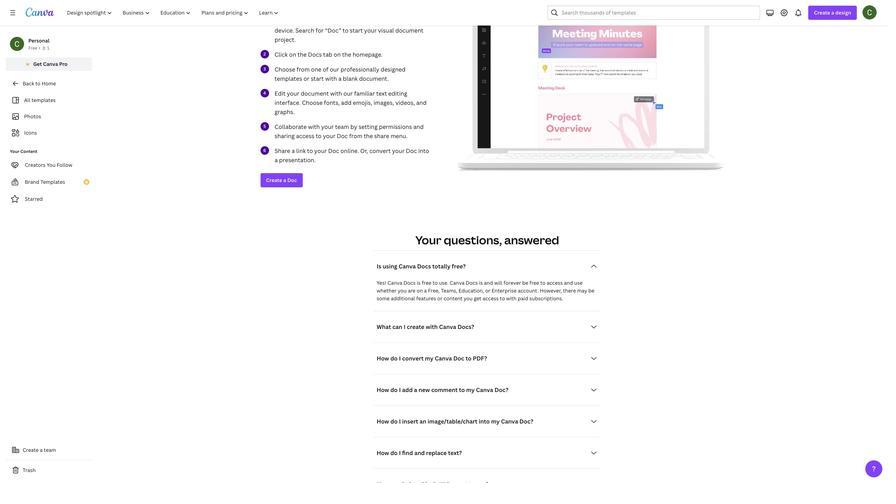 Task type: locate. For each thing, give the bounding box(es) containing it.
with inside edit your document with our familiar text editing interface. choose fonts, add emojis, images, videos, and graphs.
[[330, 90, 342, 97]]

content
[[444, 295, 463, 302]]

a up the "features"
[[424, 287, 427, 294]]

with right collaborate
[[308, 123, 320, 131]]

i left find
[[399, 450, 401, 457]]

do left new
[[391, 386, 398, 394]]

your down desktop
[[364, 26, 377, 34]]

setting
[[359, 123, 378, 131]]

0 horizontal spatial convert
[[370, 147, 391, 155]]

our
[[330, 65, 339, 73], [344, 90, 353, 97]]

your questions, answered
[[416, 232, 559, 248]]

0 vertical spatial doc?
[[495, 386, 509, 394]]

or,
[[360, 147, 368, 155]]

to right sharing
[[316, 132, 322, 140]]

doc up "online."
[[337, 132, 348, 140]]

from left one
[[297, 65, 310, 73]]

create inside dropdown button
[[814, 9, 830, 16]]

get canva pro button
[[6, 57, 92, 71]]

how do i insert an image/table/chart into my canva doc? button
[[374, 415, 601, 429]]

is using canva docs totally free? button
[[374, 259, 601, 274]]

on right the click
[[289, 51, 296, 58]]

0 horizontal spatial into
[[418, 147, 429, 155]]

your left content
[[10, 149, 19, 155]]

0 vertical spatial into
[[418, 147, 429, 155]]

0 horizontal spatial doc?
[[495, 386, 509, 394]]

doc down menu.
[[406, 147, 417, 155]]

1 vertical spatial convert
[[402, 355, 424, 363]]

i for find
[[399, 450, 401, 457]]

with inside choose from one of our professionally designed templates or start with a blank document.
[[325, 75, 337, 82]]

to up free,
[[433, 280, 438, 286]]

add right fonts,
[[341, 99, 352, 107]]

you up additional
[[398, 287, 407, 294]]

4 do from the top
[[391, 450, 398, 457]]

1 horizontal spatial you
[[464, 295, 473, 302]]

the right tab
[[342, 51, 351, 58]]

creators you follow link
[[6, 158, 92, 172]]

2 how from the top
[[377, 386, 389, 394]]

1 vertical spatial into
[[479, 418, 490, 426]]

1 how from the top
[[377, 355, 389, 363]]

i left insert
[[399, 418, 401, 426]]

templates up edit
[[275, 75, 302, 82]]

our inside edit your document with our familiar text editing interface. choose fonts, add emojis, images, videos, and graphs.
[[344, 90, 353, 97]]

1 vertical spatial add
[[402, 386, 413, 394]]

1 vertical spatial choose
[[302, 99, 323, 107]]

0 horizontal spatial our
[[330, 65, 339, 73]]

my down what can i create with canva docs?
[[425, 355, 434, 363]]

do down can
[[391, 355, 398, 363]]

1 horizontal spatial our
[[344, 90, 353, 97]]

0 vertical spatial start
[[350, 26, 363, 34]]

doc left pdf?
[[453, 355, 464, 363]]

team up trash link
[[44, 447, 56, 454]]

follow
[[57, 162, 72, 168]]

top level navigation element
[[62, 6, 285, 20]]

create inside button
[[23, 447, 39, 454]]

do left find
[[391, 450, 398, 457]]

4 how from the top
[[377, 450, 389, 457]]

start inside choose from one of our professionally designed templates or start with a blank document.
[[311, 75, 324, 82]]

2 horizontal spatial create
[[814, 9, 830, 16]]

3 do from the top
[[391, 418, 398, 426]]

my right comment
[[466, 386, 475, 394]]

3 how from the top
[[377, 418, 389, 426]]

click
[[275, 51, 288, 58]]

on up for
[[309, 17, 316, 25]]

device.
[[275, 26, 294, 34]]

do inside how do i convert my canva doc to pdf? dropdown button
[[391, 355, 398, 363]]

you down education,
[[464, 295, 473, 302]]

new
[[419, 386, 430, 394]]

the down setting
[[364, 132, 373, 140]]

a left the design
[[832, 9, 834, 16]]

docs up education,
[[466, 280, 478, 286]]

to left pdf?
[[466, 355, 472, 363]]

with inside dropdown button
[[426, 323, 438, 331]]

0 horizontal spatial my
[[425, 355, 434, 363]]

with
[[325, 75, 337, 82], [330, 90, 342, 97], [308, 123, 320, 131], [506, 295, 517, 302], [426, 323, 438, 331]]

choose inside edit your document with our familiar text editing interface. choose fonts, add emojis, images, videos, and graphs.
[[302, 99, 323, 107]]

my down how do i add a new comment to my canva doc? dropdown button
[[491, 418, 500, 426]]

create a design
[[814, 9, 851, 16]]

1 horizontal spatial your
[[416, 232, 442, 248]]

mobile
[[400, 17, 419, 25]]

2 horizontal spatial my
[[491, 418, 500, 426]]

0 vertical spatial from
[[297, 65, 310, 73]]

0 horizontal spatial create
[[23, 447, 39, 454]]

a left blank
[[338, 75, 342, 82]]

1 vertical spatial from
[[349, 132, 362, 140]]

0 vertical spatial your
[[10, 149, 19, 155]]

choose down the click
[[275, 65, 295, 73]]

do left insert
[[391, 418, 398, 426]]

0 vertical spatial templates
[[275, 75, 302, 82]]

do
[[391, 355, 398, 363], [391, 386, 398, 394], [391, 418, 398, 426], [391, 450, 398, 457]]

1 vertical spatial be
[[589, 287, 595, 294]]

None search field
[[548, 6, 760, 20]]

1 horizontal spatial start
[[350, 26, 363, 34]]

interface.
[[275, 99, 301, 107]]

team left by
[[335, 123, 349, 131]]

2 vertical spatial my
[[491, 418, 500, 426]]

start down desktop
[[350, 26, 363, 34]]

1 is from the left
[[417, 280, 421, 286]]

2 do from the top
[[391, 386, 398, 394]]

convert down share
[[370, 147, 391, 155]]

create left the design
[[814, 9, 830, 16]]

to right back
[[35, 80, 40, 87]]

a up trash link
[[40, 447, 43, 454]]

add inside edit your document with our familiar text editing interface. choose fonts, add emojis, images, videos, and graphs.
[[341, 99, 352, 107]]

0 horizontal spatial templates
[[32, 97, 56, 104]]

into inside how do i insert an image/table/chart into my canva doc? dropdown button
[[479, 418, 490, 426]]

2 horizontal spatial the
[[364, 132, 373, 140]]

free up free,
[[422, 280, 432, 286]]

professionally
[[341, 65, 379, 73]]

document up fonts,
[[301, 90, 329, 97]]

do inside how do i add a new comment to my canva doc? dropdown button
[[391, 386, 398, 394]]

0 vertical spatial add
[[341, 99, 352, 107]]

to down enterprise
[[500, 295, 505, 302]]

our down blank
[[344, 90, 353, 97]]

1 horizontal spatial add
[[402, 386, 413, 394]]

docs left totally
[[417, 263, 431, 270]]

is up education,
[[479, 280, 483, 286]]

the right the click
[[298, 51, 307, 58]]

document inside edit your document with our familiar text editing interface. choose fonts, add emojis, images, videos, and graphs.
[[301, 90, 329, 97]]

on inside open canva on your browser, desktop app, or mobile device. search for "doc" to start your visual document project.
[[309, 17, 316, 25]]

doc down 'presentation.'
[[287, 177, 297, 184]]

document down mobile
[[395, 26, 424, 34]]

1 vertical spatial document
[[301, 90, 329, 97]]

or inside open canva on your browser, desktop app, or mobile device. search for "doc" to start your visual document project.
[[393, 17, 399, 25]]

your for your questions, answered
[[416, 232, 442, 248]]

1 vertical spatial you
[[464, 295, 473, 302]]

1 do from the top
[[391, 355, 398, 363]]

0 horizontal spatial free
[[422, 280, 432, 286]]

0 horizontal spatial is
[[417, 280, 421, 286]]

trash link
[[6, 464, 92, 478]]

1 horizontal spatial free
[[530, 280, 539, 286]]

and inside dropdown button
[[414, 450, 425, 457]]

your up interface.
[[287, 90, 299, 97]]

1 vertical spatial our
[[344, 90, 353, 97]]

1 vertical spatial doc?
[[520, 418, 534, 426]]

0 horizontal spatial start
[[311, 75, 324, 82]]

choose
[[275, 65, 295, 73], [302, 99, 323, 107]]

with inside "yes! canva docs is free to use. canva docs is and will forever be free to access and use whether you are on a free, teams, education, or enterprise account. however, there may be some additional features or content you get access to with paid subscriptions."
[[506, 295, 517, 302]]

convert
[[370, 147, 391, 155], [402, 355, 424, 363]]

doc inside collaborate with your team by setting permissions and sharing access to your doc from the share menu.
[[337, 132, 348, 140]]

brand templates
[[25, 179, 65, 185]]

canva inside button
[[43, 61, 58, 67]]

forever
[[504, 280, 521, 286]]

1 horizontal spatial convert
[[402, 355, 424, 363]]

start down one
[[311, 75, 324, 82]]

2 horizontal spatial access
[[547, 280, 563, 286]]

do for find
[[391, 450, 398, 457]]

photos link
[[10, 110, 88, 123]]

christina overa image
[[863, 5, 877, 20]]

to down browser,
[[343, 26, 349, 34]]

0 vertical spatial convert
[[370, 147, 391, 155]]

0 horizontal spatial you
[[398, 287, 407, 294]]

0 horizontal spatial choose
[[275, 65, 295, 73]]

will
[[494, 280, 503, 286]]

editing
[[388, 90, 407, 97]]

do inside "how do i find and replace text?" dropdown button
[[391, 450, 398, 457]]

1 vertical spatial create
[[266, 177, 282, 184]]

access up the link
[[296, 132, 314, 140]]

my inside how do i add a new comment to my canva doc? dropdown button
[[466, 386, 475, 394]]

1 horizontal spatial create
[[266, 177, 282, 184]]

0 horizontal spatial document
[[301, 90, 329, 97]]

0 vertical spatial team
[[335, 123, 349, 131]]

our for add
[[344, 90, 353, 97]]

0 vertical spatial document
[[395, 26, 424, 34]]

how for how do i convert my canva doc to pdf?
[[377, 355, 389, 363]]

share a link to your doc online. or, convert your doc into a presentation.
[[275, 147, 429, 164]]

2 vertical spatial access
[[483, 295, 499, 302]]

0 horizontal spatial from
[[297, 65, 310, 73]]

a
[[832, 9, 834, 16], [338, 75, 342, 82], [292, 147, 295, 155], [275, 156, 278, 164], [283, 177, 286, 184], [424, 287, 427, 294], [414, 386, 417, 394], [40, 447, 43, 454]]

0 vertical spatial our
[[330, 65, 339, 73]]

and right find
[[414, 450, 425, 457]]

to right the link
[[307, 147, 313, 155]]

from down by
[[349, 132, 362, 140]]

our right the of
[[330, 65, 339, 73]]

create down share
[[266, 177, 282, 184]]

1 horizontal spatial templates
[[275, 75, 302, 82]]

1 vertical spatial your
[[416, 232, 442, 248]]

create
[[407, 323, 425, 331]]

one
[[311, 65, 321, 73]]

and right permissions
[[413, 123, 424, 131]]

collaborate
[[275, 123, 307, 131]]

0 vertical spatial be
[[522, 280, 529, 286]]

convert down create
[[402, 355, 424, 363]]

on right are
[[417, 287, 423, 294]]

0 horizontal spatial team
[[44, 447, 56, 454]]

start
[[350, 26, 363, 34], [311, 75, 324, 82]]

fonts,
[[324, 99, 340, 107]]

brand
[[25, 179, 39, 185]]

with down enterprise
[[506, 295, 517, 302]]

into
[[418, 147, 429, 155], [479, 418, 490, 426]]

is down is using canva docs totally free?
[[417, 280, 421, 286]]

replace
[[426, 450, 447, 457]]

and right videos, at left top
[[416, 99, 427, 107]]

i down can
[[399, 355, 401, 363]]

with down the of
[[325, 75, 337, 82]]

templates
[[275, 75, 302, 82], [32, 97, 56, 104]]

i left new
[[399, 386, 401, 394]]

collaborate with your team by setting permissions and sharing access to your doc from the share menu.
[[275, 123, 424, 140]]

1 vertical spatial my
[[466, 386, 475, 394]]

choose inside choose from one of our professionally designed templates or start with a blank document.
[[275, 65, 295, 73]]

0 vertical spatial access
[[296, 132, 314, 140]]

1 horizontal spatial into
[[479, 418, 490, 426]]

1 horizontal spatial doc?
[[520, 418, 534, 426]]

access up 'however,'
[[547, 280, 563, 286]]

access
[[296, 132, 314, 140], [547, 280, 563, 286], [483, 295, 499, 302]]

your down menu.
[[392, 147, 405, 155]]

i for add
[[399, 386, 401, 394]]

add left new
[[402, 386, 413, 394]]

your
[[318, 17, 330, 25], [364, 26, 377, 34], [287, 90, 299, 97], [321, 123, 334, 131], [323, 132, 336, 140], [314, 147, 327, 155], [392, 147, 405, 155]]

0 vertical spatial choose
[[275, 65, 295, 73]]

on
[[309, 17, 316, 25], [289, 51, 296, 58], [334, 51, 341, 58], [417, 287, 423, 294]]

0 vertical spatial create
[[814, 9, 830, 16]]

a left the link
[[292, 147, 295, 155]]

1 horizontal spatial document
[[395, 26, 424, 34]]

1 horizontal spatial team
[[335, 123, 349, 131]]

i for insert
[[399, 418, 401, 426]]

be up account.
[[522, 280, 529, 286]]

how for how do i insert an image/table/chart into my canva doc?
[[377, 418, 389, 426]]

0 horizontal spatial add
[[341, 99, 352, 107]]

1 vertical spatial start
[[311, 75, 324, 82]]

content
[[20, 149, 37, 155]]

document inside open canva on your browser, desktop app, or mobile device. search for "doc" to start your visual document project.
[[395, 26, 424, 34]]

our inside choose from one of our professionally designed templates or start with a blank document.
[[330, 65, 339, 73]]

your up is using canva docs totally free?
[[416, 232, 442, 248]]

emojis,
[[353, 99, 372, 107]]

to inside share a link to your doc online. or, convert your doc into a presentation.
[[307, 147, 313, 155]]

your inside edit your document with our familiar text editing interface. choose fonts, add emojis, images, videos, and graphs.
[[287, 90, 299, 97]]

0 vertical spatial you
[[398, 287, 407, 294]]

with right create
[[426, 323, 438, 331]]

1 horizontal spatial from
[[349, 132, 362, 140]]

open
[[275, 17, 290, 25]]

create a doc link
[[260, 173, 303, 187]]

1 horizontal spatial my
[[466, 386, 475, 394]]

create a team button
[[6, 444, 92, 458]]

templates right all
[[32, 97, 56, 104]]

questions,
[[444, 232, 502, 248]]

a left new
[[414, 386, 417, 394]]

be right may
[[589, 287, 595, 294]]

my inside how do i convert my canva doc to pdf? dropdown button
[[425, 355, 434, 363]]

1 vertical spatial team
[[44, 447, 56, 454]]

and
[[416, 99, 427, 107], [413, 123, 424, 131], [484, 280, 493, 286], [564, 280, 573, 286], [414, 450, 425, 457]]

1 horizontal spatial choose
[[302, 99, 323, 107]]

1 horizontal spatial is
[[479, 280, 483, 286]]

my inside how do i insert an image/table/chart into my canva doc? dropdown button
[[491, 418, 500, 426]]

do inside how do i insert an image/table/chart into my canva doc? dropdown button
[[391, 418, 398, 426]]

images,
[[374, 99, 394, 107]]

do for convert
[[391, 355, 398, 363]]

2 is from the left
[[479, 280, 483, 286]]

how do i find and replace text? button
[[374, 446, 601, 461]]

text
[[376, 90, 387, 97]]

0 horizontal spatial your
[[10, 149, 19, 155]]

0 horizontal spatial access
[[296, 132, 314, 140]]

photos
[[24, 113, 41, 120]]

access right the get
[[483, 295, 499, 302]]

do for add
[[391, 386, 398, 394]]

my
[[425, 355, 434, 363], [466, 386, 475, 394], [491, 418, 500, 426]]

2 free from the left
[[530, 280, 539, 286]]

and inside collaborate with your team by setting permissions and sharing access to your doc from the share menu.
[[413, 123, 424, 131]]

a inside "yes! canva docs is free to use. canva docs is and will forever be free to access and use whether you are on a free, teams, education, or enterprise account. however, there may be some additional features or content you get access to with paid subscriptions."
[[424, 287, 427, 294]]

to inside open canva on your browser, desktop app, or mobile device. search for "doc" to start your visual document project.
[[343, 26, 349, 34]]

free up account.
[[530, 280, 539, 286]]

can
[[393, 323, 402, 331]]

yes! canva docs is free to use. canva docs is and will forever be free to access and use whether you are on a free, teams, education, or enterprise account. however, there may be some additional features or content you get access to with paid subscriptions.
[[377, 280, 595, 302]]

link
[[296, 147, 306, 155]]

features
[[416, 295, 436, 302]]

i right can
[[404, 323, 406, 331]]

create for create a team
[[23, 447, 39, 454]]

choose left fonts,
[[302, 99, 323, 107]]

with up fonts,
[[330, 90, 342, 97]]

additional
[[391, 295, 415, 302]]

0 horizontal spatial be
[[522, 280, 529, 286]]

0 vertical spatial my
[[425, 355, 434, 363]]

on right tab
[[334, 51, 341, 58]]

2 vertical spatial create
[[23, 447, 39, 454]]

create up trash
[[23, 447, 39, 454]]

homepage.
[[353, 51, 383, 58]]

canva
[[291, 17, 308, 25], [43, 61, 58, 67], [399, 263, 416, 270], [388, 280, 402, 286], [450, 280, 465, 286], [439, 323, 456, 331], [435, 355, 452, 363], [476, 386, 493, 394], [501, 418, 518, 426]]



Task type: vqa. For each thing, say whether or not it's contained in the screenshot.
the I for insert
yes



Task type: describe. For each thing, give the bounding box(es) containing it.
pdf?
[[473, 355, 487, 363]]

add inside dropdown button
[[402, 386, 413, 394]]

docs left tab
[[308, 51, 322, 58]]

1 horizontal spatial be
[[589, 287, 595, 294]]

get canva pro
[[33, 61, 67, 67]]

menu.
[[391, 132, 408, 140]]

how to edit documents using canva docs image
[[456, 0, 726, 171]]

back to home
[[23, 80, 56, 87]]

visual
[[378, 26, 394, 34]]

free?
[[452, 263, 466, 270]]

image/table/chart
[[428, 418, 478, 426]]

your up for
[[318, 17, 330, 25]]

and left will
[[484, 280, 493, 286]]

sharing
[[275, 132, 295, 140]]

your up share a link to your doc online. or, convert your doc into a presentation.
[[323, 132, 336, 140]]

the inside collaborate with your team by setting permissions and sharing access to your doc from the share menu.
[[364, 132, 373, 140]]

0 horizontal spatial the
[[298, 51, 307, 58]]

by
[[351, 123, 357, 131]]

edit your document with our familiar text editing interface. choose fonts, add emojis, images, videos, and graphs.
[[275, 90, 427, 116]]

and up there
[[564, 280, 573, 286]]

familiar
[[354, 90, 375, 97]]

doc left "online."
[[328, 147, 339, 155]]

education,
[[459, 287, 484, 294]]

do for insert
[[391, 418, 398, 426]]

1 horizontal spatial the
[[342, 51, 351, 58]]

presentation.
[[279, 156, 316, 164]]

is using canva docs totally free?
[[377, 263, 466, 270]]

1 free from the left
[[422, 280, 432, 286]]

account.
[[518, 287, 539, 294]]

answered
[[504, 232, 559, 248]]

desktop
[[356, 17, 378, 25]]

i for convert
[[399, 355, 401, 363]]

create a team
[[23, 447, 56, 454]]

comment
[[431, 386, 458, 394]]

1 vertical spatial templates
[[32, 97, 56, 104]]

get
[[33, 61, 42, 67]]

to right comment
[[459, 386, 465, 394]]

all templates
[[24, 97, 56, 104]]

design
[[836, 9, 851, 16]]

from inside collaborate with your team by setting permissions and sharing access to your doc from the share menu.
[[349, 132, 362, 140]]

choose from one of our professionally designed templates or start with a blank document.
[[275, 65, 406, 82]]

videos,
[[396, 99, 415, 107]]

find
[[402, 450, 413, 457]]

Search search field
[[562, 6, 756, 20]]

text?
[[448, 450, 462, 457]]

icons
[[24, 129, 37, 136]]

our for a
[[330, 65, 339, 73]]

all templates link
[[10, 94, 88, 107]]

browser,
[[332, 17, 355, 25]]

project.
[[275, 36, 296, 43]]

docs up are
[[404, 280, 416, 286]]

there
[[563, 287, 576, 294]]

graphs.
[[275, 108, 295, 116]]

your down fonts,
[[321, 123, 334, 131]]

you
[[47, 162, 56, 168]]

and inside edit your document with our familiar text editing interface. choose fonts, add emojis, images, videos, and graphs.
[[416, 99, 427, 107]]

is
[[377, 263, 381, 270]]

i for create
[[404, 323, 406, 331]]

templates inside choose from one of our professionally designed templates or start with a blank document.
[[275, 75, 302, 82]]

may
[[577, 287, 587, 294]]

your right the link
[[314, 147, 327, 155]]

to inside collaborate with your team by setting permissions and sharing access to your doc from the share menu.
[[316, 132, 322, 140]]

create a design button
[[809, 6, 857, 20]]

with inside collaborate with your team by setting permissions and sharing access to your doc from the share menu.
[[308, 123, 320, 131]]

app,
[[380, 17, 391, 25]]

of
[[323, 65, 329, 73]]

a inside button
[[40, 447, 43, 454]]

"doc"
[[325, 26, 341, 34]]

convert inside dropdown button
[[402, 355, 424, 363]]

access inside collaborate with your team by setting permissions and sharing access to your doc from the share menu.
[[296, 132, 314, 140]]

how do i find and replace text?
[[377, 450, 462, 457]]

docs inside dropdown button
[[417, 263, 431, 270]]

doc inside dropdown button
[[453, 355, 464, 363]]

whether
[[377, 287, 397, 294]]

your content
[[10, 149, 37, 155]]

how do i convert my canva doc to pdf?
[[377, 355, 487, 363]]

use.
[[439, 280, 449, 286]]

totally
[[432, 263, 451, 270]]

paid
[[518, 295, 528, 302]]

tab
[[323, 51, 332, 58]]

however,
[[540, 287, 562, 294]]

pro
[[59, 61, 67, 67]]

creators you follow
[[25, 162, 72, 168]]

an
[[420, 418, 426, 426]]

share
[[374, 132, 389, 140]]

create a doc
[[266, 177, 297, 184]]

free,
[[428, 287, 440, 294]]

canva inside dropdown button
[[399, 263, 416, 270]]

1 horizontal spatial access
[[483, 295, 499, 302]]

designed
[[381, 65, 406, 73]]

document.
[[359, 75, 389, 82]]

into inside share a link to your doc online. or, convert your doc into a presentation.
[[418, 147, 429, 155]]

team inside button
[[44, 447, 56, 454]]

•
[[39, 45, 40, 51]]

canva inside open canva on your browser, desktop app, or mobile device. search for "doc" to start your visual document project.
[[291, 17, 308, 25]]

what
[[377, 323, 391, 331]]

what can i create with canva docs? button
[[374, 320, 601, 334]]

how for how do i add a new comment to my canva doc?
[[377, 386, 389, 394]]

yes!
[[377, 280, 386, 286]]

personal
[[28, 37, 49, 44]]

team inside collaborate with your team by setting permissions and sharing access to your doc from the share menu.
[[335, 123, 349, 131]]

your for your content
[[10, 149, 19, 155]]

back to home link
[[6, 77, 92, 91]]

permissions
[[379, 123, 412, 131]]

get
[[474, 295, 482, 302]]

start inside open canva on your browser, desktop app, or mobile device. search for "doc" to start your visual document project.
[[350, 26, 363, 34]]

for
[[316, 26, 324, 34]]

how for how do i find and replace text?
[[377, 450, 389, 457]]

create for create a doc
[[266, 177, 282, 184]]

home
[[42, 80, 56, 87]]

creators
[[25, 162, 45, 168]]

convert inside share a link to your doc online. or, convert your doc into a presentation.
[[370, 147, 391, 155]]

a down 'presentation.'
[[283, 177, 286, 184]]

on inside "yes! canva docs is free to use. canva docs is and will forever be free to access and use whether you are on a free, teams, education, or enterprise account. however, there may be some additional features or content you get access to with paid subscriptions."
[[417, 287, 423, 294]]

how do i insert an image/table/chart into my canva doc?
[[377, 418, 534, 426]]

starred
[[25, 196, 43, 202]]

blank
[[343, 75, 358, 82]]

all
[[24, 97, 30, 104]]

a down share
[[275, 156, 278, 164]]

online.
[[341, 147, 359, 155]]

to up 'however,'
[[541, 280, 546, 286]]

are
[[408, 287, 416, 294]]

from inside choose from one of our professionally designed templates or start with a blank document.
[[297, 65, 310, 73]]

use
[[574, 280, 583, 286]]

1 vertical spatial access
[[547, 280, 563, 286]]

create for create a design
[[814, 9, 830, 16]]

starred link
[[6, 192, 92, 206]]

insert
[[402, 418, 418, 426]]

subscriptions.
[[530, 295, 563, 302]]

what can i create with canva docs?
[[377, 323, 474, 331]]

a inside choose from one of our professionally designed templates or start with a blank document.
[[338, 75, 342, 82]]

or inside choose from one of our professionally designed templates or start with a blank document.
[[304, 75, 309, 82]]



